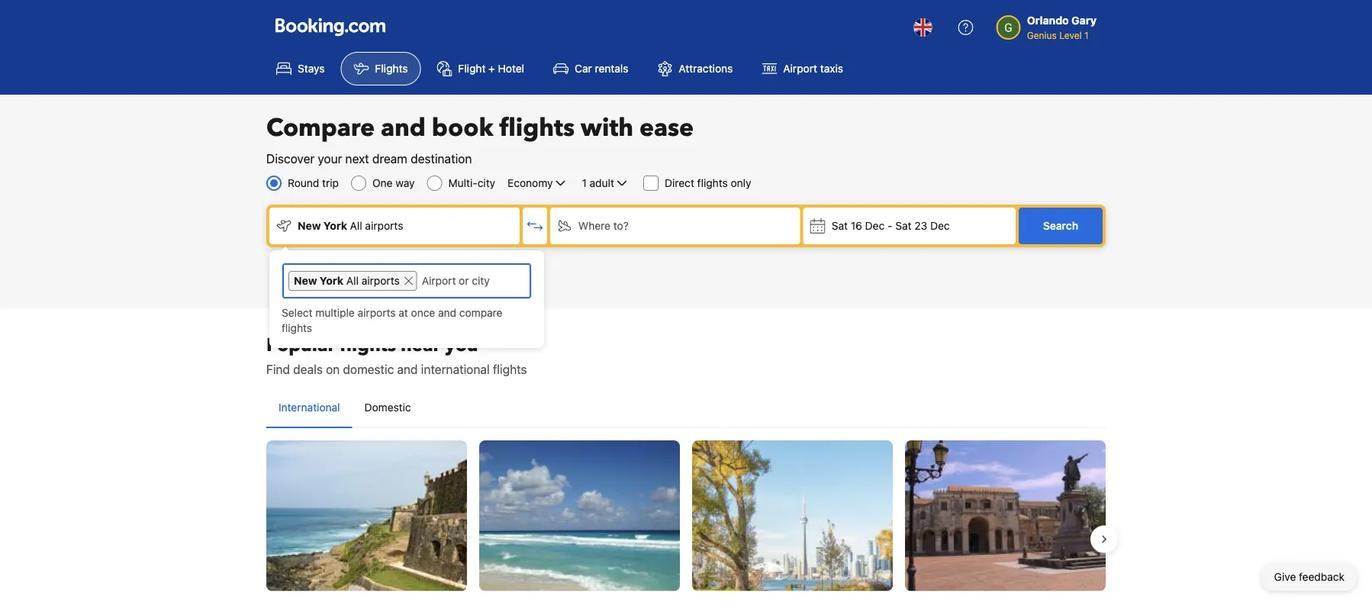 Task type: locate. For each thing, give the bounding box(es) containing it.
and up dream on the top
[[381, 111, 426, 145]]

dec
[[865, 219, 885, 232], [930, 219, 950, 232]]

0 horizontal spatial 1
[[582, 177, 587, 189]]

and down near
[[397, 362, 418, 377]]

once
[[411, 306, 435, 319]]

0 vertical spatial new
[[298, 219, 321, 232]]

your
[[318, 152, 342, 166]]

direct
[[665, 177, 695, 189]]

multi-
[[448, 177, 478, 189]]

1
[[1085, 30, 1089, 40], [582, 177, 587, 189]]

new york all airports
[[298, 219, 403, 232], [294, 274, 400, 287]]

1 left 'adult'
[[582, 177, 587, 189]]

region
[[254, 434, 1118, 606]]

1 vertical spatial and
[[438, 306, 457, 319]]

flights up domestic
[[340, 332, 396, 358]]

flights up economy
[[500, 111, 575, 145]]

new down round trip
[[298, 219, 321, 232]]

and inside select multiple airports at once and compare flights
[[438, 306, 457, 319]]

one way
[[372, 177, 415, 189]]

1 sat from the left
[[832, 219, 848, 232]]

feedback
[[1299, 571, 1345, 583]]

and inside the popular flights near you find deals on domestic and international flights
[[397, 362, 418, 377]]

new york all airports down trip
[[298, 219, 403, 232]]

on
[[326, 362, 340, 377]]

1 vertical spatial new york all airports
[[294, 274, 400, 287]]

flights inside the compare and book flights with ease discover your next dream destination
[[500, 111, 575, 145]]

sat 16 dec - sat 23 dec button
[[804, 208, 1016, 244]]

at
[[399, 306, 408, 319]]

flight + hotel link
[[424, 52, 537, 85]]

flights right international
[[493, 362, 527, 377]]

sat
[[832, 219, 848, 232], [896, 219, 912, 232]]

only
[[731, 177, 751, 189]]

city
[[478, 177, 495, 189]]

flights inside select multiple airports at once and compare flights
[[282, 322, 312, 334]]

next
[[345, 152, 369, 166]]

0 vertical spatial 1
[[1085, 30, 1089, 40]]

give
[[1274, 571, 1296, 583]]

1 vertical spatial york
[[320, 274, 344, 287]]

16
[[851, 219, 862, 232]]

1 horizontal spatial sat
[[896, 219, 912, 232]]

new york all airports up multiple
[[294, 274, 400, 287]]

york down trip
[[324, 219, 347, 232]]

1 down gary
[[1085, 30, 1089, 40]]

car rentals
[[575, 62, 629, 75]]

new york to cancún image
[[479, 440, 680, 591]]

-
[[888, 219, 893, 232]]

where to?
[[578, 219, 629, 232]]

and right once
[[438, 306, 457, 319]]

compare
[[459, 306, 503, 319]]

flights link
[[341, 52, 421, 85]]

sat left 16
[[832, 219, 848, 232]]

0 vertical spatial and
[[381, 111, 426, 145]]

search button
[[1019, 208, 1103, 244]]

2 vertical spatial airports
[[358, 306, 396, 319]]

york up multiple
[[320, 274, 344, 287]]

0 horizontal spatial dec
[[865, 219, 885, 232]]

2 sat from the left
[[896, 219, 912, 232]]

round
[[288, 177, 319, 189]]

booking.com logo image
[[276, 18, 385, 36], [276, 18, 385, 36]]

popular flights near you find deals on domestic and international flights
[[266, 332, 527, 377]]

sat right -
[[896, 219, 912, 232]]

with
[[581, 111, 634, 145]]

0 horizontal spatial sat
[[832, 219, 848, 232]]

new up select
[[294, 274, 317, 287]]

2 vertical spatial and
[[397, 362, 418, 377]]

flights
[[500, 111, 575, 145], [697, 177, 728, 189], [282, 322, 312, 334], [340, 332, 396, 358], [493, 362, 527, 377]]

1 dec from the left
[[865, 219, 885, 232]]

airports
[[365, 219, 403, 232], [362, 274, 400, 287], [358, 306, 396, 319]]

popular
[[266, 332, 335, 358]]

destination
[[411, 152, 472, 166]]

1 vertical spatial new
[[294, 274, 317, 287]]

compare and book flights with ease discover your next dream destination
[[266, 111, 694, 166]]

dream
[[372, 152, 407, 166]]

flights down select
[[282, 322, 312, 334]]

1 vertical spatial 1
[[582, 177, 587, 189]]

1 horizontal spatial dec
[[930, 219, 950, 232]]

dec left -
[[865, 219, 885, 232]]

airport
[[783, 62, 817, 75]]

1 horizontal spatial 1
[[1085, 30, 1089, 40]]

dec right 23
[[930, 219, 950, 232]]

adult
[[590, 177, 614, 189]]

way
[[396, 177, 415, 189]]

tab list
[[266, 388, 1106, 429]]

airports up the at
[[362, 274, 400, 287]]

give feedback
[[1274, 571, 1345, 583]]

gary
[[1072, 14, 1097, 27]]

near
[[401, 332, 440, 358]]

airports down one
[[365, 219, 403, 232]]

orlando gary genius level 1
[[1027, 14, 1097, 40]]

york
[[324, 219, 347, 232], [320, 274, 344, 287]]

economy
[[508, 177, 553, 189]]

genius
[[1027, 30, 1057, 40]]

all
[[350, 219, 362, 232], [346, 274, 359, 287]]

new
[[298, 219, 321, 232], [294, 274, 317, 287]]

and
[[381, 111, 426, 145], [438, 306, 457, 319], [397, 362, 418, 377]]

1 inside the orlando gary genius level 1
[[1085, 30, 1089, 40]]

new york to santo domingo image
[[905, 440, 1106, 591]]

airports inside select multiple airports at once and compare flights
[[358, 306, 396, 319]]

airports left the at
[[358, 306, 396, 319]]

Airport or city text field
[[420, 271, 525, 291]]

attractions
[[679, 62, 733, 75]]



Task type: describe. For each thing, give the bounding box(es) containing it.
you
[[445, 332, 478, 358]]

round trip
[[288, 177, 339, 189]]

where to? button
[[550, 208, 800, 244]]

one
[[372, 177, 393, 189]]

taxis
[[820, 62, 843, 75]]

multiple
[[316, 306, 355, 319]]

international button
[[266, 388, 352, 427]]

1 adult
[[582, 177, 614, 189]]

0 vertical spatial all
[[350, 219, 362, 232]]

where
[[578, 219, 611, 232]]

search
[[1043, 219, 1079, 232]]

select multiple airports at once and compare flights
[[282, 306, 503, 334]]

23
[[915, 219, 928, 232]]

airport taxis
[[783, 62, 843, 75]]

+
[[489, 62, 495, 75]]

2 dec from the left
[[930, 219, 950, 232]]

rentals
[[595, 62, 629, 75]]

international
[[421, 362, 490, 377]]

ease
[[640, 111, 694, 145]]

find
[[266, 362, 290, 377]]

flights left only
[[697, 177, 728, 189]]

level
[[1060, 30, 1082, 40]]

domestic
[[365, 401, 411, 414]]

international
[[279, 401, 340, 414]]

1 adult button
[[580, 174, 631, 192]]

orlando
[[1027, 14, 1069, 27]]

direct flights only
[[665, 177, 751, 189]]

attractions link
[[645, 52, 746, 85]]

1 vertical spatial airports
[[362, 274, 400, 287]]

trip
[[322, 177, 339, 189]]

to?
[[614, 219, 629, 232]]

0 vertical spatial new york all airports
[[298, 219, 403, 232]]

0 vertical spatial york
[[324, 219, 347, 232]]

flight
[[458, 62, 486, 75]]

flights
[[375, 62, 408, 75]]

select
[[282, 306, 313, 319]]

sat 16 dec - sat 23 dec
[[832, 219, 950, 232]]

and inside the compare and book flights with ease discover your next dream destination
[[381, 111, 426, 145]]

compare
[[266, 111, 375, 145]]

give feedback button
[[1262, 563, 1357, 591]]

car
[[575, 62, 592, 75]]

domestic button
[[352, 388, 423, 427]]

multi-city
[[448, 177, 495, 189]]

1 vertical spatial all
[[346, 274, 359, 287]]

book
[[432, 111, 493, 145]]

deals
[[293, 362, 323, 377]]

hotel
[[498, 62, 524, 75]]

flight + hotel
[[458, 62, 524, 75]]

discover
[[266, 152, 315, 166]]

tab list containing international
[[266, 388, 1106, 429]]

car rentals link
[[540, 52, 641, 85]]

airport taxis link
[[749, 52, 856, 85]]

1 inside popup button
[[582, 177, 587, 189]]

new york to toronto image
[[692, 440, 893, 591]]

stays link
[[263, 52, 338, 85]]

0 vertical spatial airports
[[365, 219, 403, 232]]

stays
[[298, 62, 325, 75]]

new york to san juan image
[[266, 440, 467, 591]]

domestic
[[343, 362, 394, 377]]



Task type: vqa. For each thing, say whether or not it's contained in the screenshot.
you
yes



